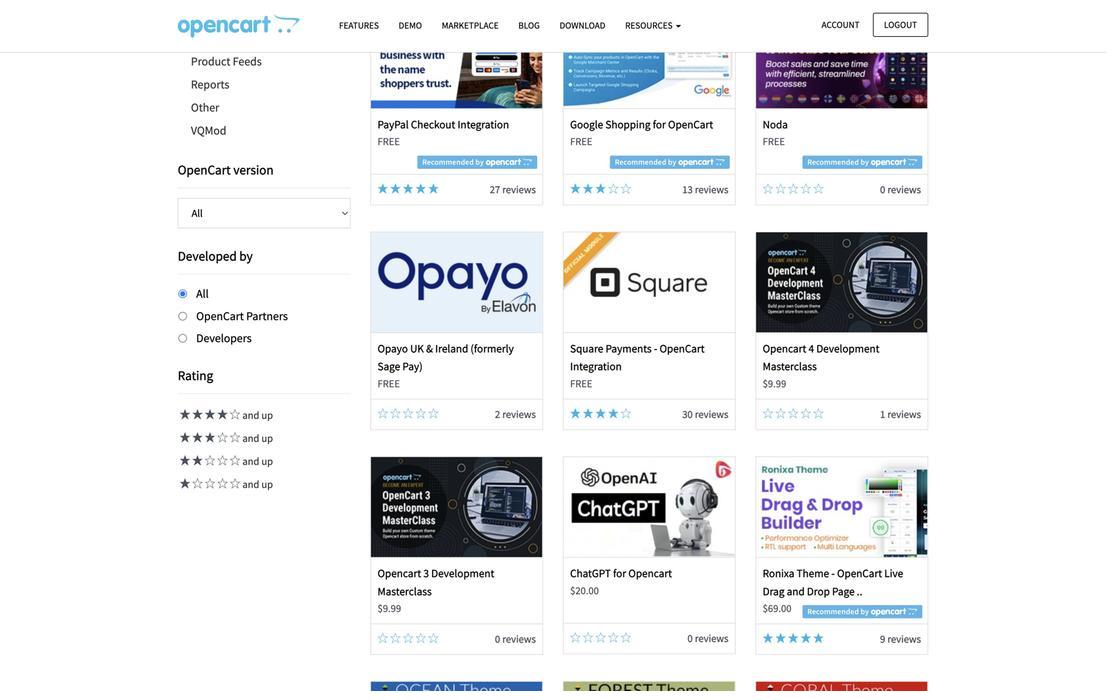 Task type: locate. For each thing, give the bounding box(es) containing it.
reports link
[[178, 73, 351, 96]]

square
[[570, 342, 603, 356]]

for right shopping
[[653, 117, 666, 131]]

paypal checkout integration image
[[371, 8, 542, 108]]

modules
[[191, 8, 233, 23]]

4 up from the top
[[261, 478, 273, 491]]

2 horizontal spatial 0 reviews
[[880, 183, 921, 196]]

reviews for opencart 3 development masterclass
[[502, 633, 536, 646]]

opencart down 'vqmod'
[[178, 162, 231, 178]]

0 horizontal spatial -
[[654, 342, 657, 356]]

reviews for paypal checkout integration
[[502, 183, 536, 196]]

$9.99 down opencart 3 development masterclass link
[[378, 602, 401, 615]]

logout
[[884, 19, 917, 31]]

development
[[816, 342, 879, 356], [431, 567, 494, 580]]

- inside ronixa theme - opencart live drag and drop page .. $69.00
[[831, 567, 835, 580]]

ronixa
[[763, 567, 794, 580]]

1 horizontal spatial opencart
[[628, 567, 672, 580]]

1 horizontal spatial development
[[816, 342, 879, 356]]

0 for noda
[[880, 183, 885, 196]]

1 vertical spatial masterclass
[[378, 585, 432, 598]]

1 horizontal spatial integration
[[570, 360, 622, 373]]

opencart inside opencart 4 development masterclass $9.99
[[763, 342, 806, 356]]

opencart 3 development masterclass link
[[378, 567, 494, 598]]

integration down square
[[570, 360, 622, 373]]

up
[[261, 409, 273, 422], [261, 432, 273, 445], [261, 455, 273, 468], [261, 478, 273, 491]]

development inside opencart 4 development masterclass $9.99
[[816, 342, 879, 356]]

star light image
[[390, 183, 401, 194], [583, 183, 593, 194], [570, 408, 581, 419], [583, 408, 593, 419], [595, 408, 606, 419], [608, 408, 619, 419], [178, 409, 190, 420], [190, 432, 203, 443], [203, 432, 215, 443], [763, 633, 773, 644], [788, 633, 799, 644], [813, 633, 824, 644]]

reviews for opencart 4 development masterclass
[[887, 408, 921, 421]]

- for payments
[[654, 342, 657, 356]]

vqmod
[[191, 123, 226, 138]]

vqmod link
[[178, 119, 351, 142]]

$9.99
[[763, 377, 786, 390], [378, 602, 401, 615]]

0 horizontal spatial development
[[431, 567, 494, 580]]

opencart extensions image
[[178, 14, 300, 38]]

4 and up link from the top
[[178, 478, 273, 491]]

free down square
[[570, 377, 592, 390]]

- for theme
[[831, 567, 835, 580]]

1 horizontal spatial 0
[[688, 632, 693, 645]]

1 vertical spatial -
[[831, 567, 835, 580]]

google shopping for opencart image
[[564, 8, 735, 108]]

integration
[[458, 117, 509, 131], [570, 360, 622, 373]]

0 horizontal spatial 0 reviews
[[495, 633, 536, 646]]

$9.99 inside opencart 3 development masterclass $9.99
[[378, 602, 401, 615]]

for right chatgpt
[[613, 567, 626, 580]]

0 horizontal spatial 0
[[495, 633, 500, 646]]

0 vertical spatial -
[[654, 342, 657, 356]]

masterclass down 3
[[378, 585, 432, 598]]

masterclass
[[763, 360, 817, 373], [378, 585, 432, 598]]

star light o image
[[763, 183, 773, 194], [788, 183, 799, 194], [378, 408, 388, 419], [403, 408, 413, 419], [763, 408, 773, 419], [801, 408, 811, 419], [813, 408, 824, 419], [228, 409, 240, 420], [215, 432, 228, 443], [228, 432, 240, 443], [203, 455, 215, 466], [215, 455, 228, 466], [228, 455, 240, 466], [203, 478, 215, 489], [583, 632, 593, 643], [595, 632, 606, 643], [608, 632, 619, 643], [403, 633, 413, 644], [416, 633, 426, 644], [428, 633, 439, 644]]

product feeds link
[[178, 50, 351, 73]]

opencart up ..
[[837, 567, 882, 580]]

2 and up from the top
[[240, 432, 273, 445]]

1 and up link from the top
[[178, 409, 273, 422]]

development right 4
[[816, 342, 879, 356]]

opencart
[[668, 117, 713, 131], [178, 162, 231, 178], [196, 309, 244, 323], [660, 342, 705, 356], [837, 567, 882, 580]]

1 horizontal spatial $9.99
[[763, 377, 786, 390]]

chatgpt for opencart link
[[570, 567, 672, 580]]

resources link
[[615, 14, 691, 37]]

development right 3
[[431, 567, 494, 580]]

4
[[809, 342, 814, 356]]

developed
[[178, 248, 237, 264]]

opencart for google
[[668, 117, 713, 131]]

0 vertical spatial masterclass
[[763, 360, 817, 373]]

None radio
[[178, 290, 187, 298], [178, 312, 187, 320], [178, 334, 187, 343], [178, 290, 187, 298], [178, 312, 187, 320], [178, 334, 187, 343]]

3 and up from the top
[[240, 455, 273, 468]]

opencart inside google shopping for opencart free
[[668, 117, 713, 131]]

reviews
[[502, 183, 536, 196], [695, 183, 728, 196], [887, 183, 921, 196], [502, 408, 536, 421], [695, 408, 728, 421], [887, 408, 921, 421], [695, 632, 728, 645], [502, 633, 536, 646], [887, 633, 921, 646]]

1 and up from the top
[[240, 409, 273, 422]]

noda free
[[763, 117, 788, 148]]

0 horizontal spatial integration
[[458, 117, 509, 131]]

0 vertical spatial $9.99
[[763, 377, 786, 390]]

opencart for opencart 4 development masterclass
[[763, 342, 806, 356]]

star light image
[[378, 183, 388, 194], [403, 183, 413, 194], [416, 183, 426, 194], [428, 183, 439, 194], [570, 183, 581, 194], [595, 183, 606, 194], [190, 409, 203, 420], [203, 409, 215, 420], [215, 409, 228, 420], [178, 432, 190, 443], [178, 455, 190, 466], [190, 455, 203, 466], [178, 478, 190, 489], [775, 633, 786, 644], [801, 633, 811, 644]]

1 up from the top
[[261, 409, 273, 422]]

opencart 3 development masterclass $9.99
[[378, 567, 494, 615]]

2 horizontal spatial 0
[[880, 183, 885, 196]]

opencart 3 development masterclass image
[[371, 457, 542, 557]]

opencart right the payments
[[660, 342, 705, 356]]

development inside opencart 3 development masterclass $9.99
[[431, 567, 494, 580]]

3 and up link from the top
[[178, 455, 273, 468]]

1 horizontal spatial masterclass
[[763, 360, 817, 373]]

ronixa theme - opencart live drag and drop page .. image
[[756, 457, 927, 557]]

accura forest v-1 multipurpose theme image
[[564, 682, 735, 691]]

free down sage
[[378, 377, 400, 390]]

opencart right chatgpt
[[628, 567, 672, 580]]

opencart left 3
[[378, 567, 421, 580]]

features link
[[329, 14, 389, 37]]

13
[[682, 183, 693, 196]]

1 horizontal spatial for
[[653, 117, 666, 131]]

and up for 4th and up link from the bottom of the page
[[240, 409, 273, 422]]

0 horizontal spatial for
[[613, 567, 626, 580]]

masterclass down 4
[[763, 360, 817, 373]]

opencart left 4
[[763, 342, 806, 356]]

account
[[822, 19, 860, 31]]

marketplace link
[[432, 14, 508, 37]]

download
[[560, 19, 605, 31]]

- right theme
[[831, 567, 835, 580]]

1 vertical spatial integration
[[570, 360, 622, 373]]

opencart inside opencart 3 development masterclass $9.99
[[378, 567, 421, 580]]

0 horizontal spatial masterclass
[[378, 585, 432, 598]]

0 vertical spatial integration
[[458, 117, 509, 131]]

version
[[233, 162, 274, 178]]

masterclass inside opencart 3 development masterclass $9.99
[[378, 585, 432, 598]]

1 horizontal spatial 0 reviews
[[688, 632, 728, 645]]

1 horizontal spatial -
[[831, 567, 835, 580]]

resources
[[625, 19, 674, 31]]

feeds
[[233, 54, 262, 69]]

0 reviews for noda
[[880, 183, 921, 196]]

0 vertical spatial development
[[816, 342, 879, 356]]

0 horizontal spatial $9.99
[[378, 602, 401, 615]]

masterclass inside opencart 4 development masterclass $9.99
[[763, 360, 817, 373]]

free down "noda"
[[763, 135, 785, 148]]

1 vertical spatial development
[[431, 567, 494, 580]]

0 for chatgpt for opencart
[[688, 632, 693, 645]]

for
[[653, 117, 666, 131], [613, 567, 626, 580]]

opencart 4 development masterclass link
[[763, 342, 879, 373]]

opencart inside ronixa theme - opencart live drag and drop page .. $69.00
[[837, 567, 882, 580]]

0
[[880, 183, 885, 196], [688, 632, 693, 645], [495, 633, 500, 646]]

integration inside paypal checkout integration free
[[458, 117, 509, 131]]

totals
[[222, 31, 251, 46]]

0 vertical spatial for
[[653, 117, 666, 131]]

opencart right shopping
[[668, 117, 713, 131]]

by
[[239, 248, 253, 264]]

opayo uk & ireland (formerly sage pay) link
[[378, 342, 514, 373]]

star light o image
[[608, 183, 619, 194], [621, 183, 631, 194], [775, 183, 786, 194], [801, 183, 811, 194], [813, 183, 824, 194], [390, 408, 401, 419], [416, 408, 426, 419], [428, 408, 439, 419], [621, 408, 631, 419], [775, 408, 786, 419], [788, 408, 799, 419], [190, 478, 203, 489], [215, 478, 228, 489], [228, 478, 240, 489], [570, 632, 581, 643], [621, 632, 631, 643], [378, 633, 388, 644], [390, 633, 401, 644]]

integration right checkout
[[458, 117, 509, 131]]

- inside square payments - opencart integration free
[[654, 342, 657, 356]]

sage
[[378, 360, 400, 373]]

0 reviews for chatgpt for opencart
[[688, 632, 728, 645]]

ronixa theme - opencart live drag and drop page .. link
[[763, 567, 903, 598]]

development for opencart 3 development masterclass
[[431, 567, 494, 580]]

-
[[654, 342, 657, 356], [831, 567, 835, 580]]

opencart for square
[[660, 342, 705, 356]]

reviews for chatgpt for opencart
[[695, 632, 728, 645]]

free down paypal
[[378, 135, 400, 148]]

google shopping for opencart link
[[570, 117, 713, 131]]

$9.99 inside opencart 4 development masterclass $9.99
[[763, 377, 786, 390]]

1 vertical spatial for
[[613, 567, 626, 580]]

and up
[[240, 409, 273, 422], [240, 432, 273, 445], [240, 455, 273, 468], [240, 478, 273, 491]]

opencart
[[763, 342, 806, 356], [378, 567, 421, 580], [628, 567, 672, 580]]

and inside ronixa theme - opencart live drag and drop page .. $69.00
[[787, 585, 805, 598]]

and up link
[[178, 409, 273, 422], [178, 432, 273, 445], [178, 455, 273, 468], [178, 478, 273, 491]]

square payments - opencart integration free
[[570, 342, 705, 390]]

2 horizontal spatial opencart
[[763, 342, 806, 356]]

noda
[[763, 117, 788, 131]]

demo
[[399, 19, 422, 31]]

opencart inside square payments - opencart integration free
[[660, 342, 705, 356]]

13 reviews
[[682, 183, 728, 196]]

0 horizontal spatial opencart
[[378, 567, 421, 580]]

- right the payments
[[654, 342, 657, 356]]

live
[[884, 567, 903, 580]]

free down google
[[570, 135, 592, 148]]

ronixa theme - opencart live drag and drop page .. $69.00
[[763, 567, 903, 615]]

reviews for square payments - opencart integration
[[695, 408, 728, 421]]

free inside the opayo uk & ireland (formerly sage pay) free
[[378, 377, 400, 390]]

$9.99 down "opencart 4 development masterclass" 'link'
[[763, 377, 786, 390]]

4 and up from the top
[[240, 478, 273, 491]]

and up for 2nd and up link from the top
[[240, 432, 273, 445]]

1 reviews
[[880, 408, 921, 421]]

2 up from the top
[[261, 432, 273, 445]]

account link
[[810, 13, 871, 37]]

1 vertical spatial $9.99
[[378, 602, 401, 615]]

free inside square payments - opencart integration free
[[570, 377, 592, 390]]

opayo uk & ireland (formerly sage pay) image
[[371, 232, 542, 333]]



Task type: describe. For each thing, give the bounding box(es) containing it.
partners
[[246, 309, 288, 323]]

opencart 4 development masterclass image
[[756, 232, 927, 333]]

3
[[423, 567, 429, 580]]

free inside google shopping for opencart free
[[570, 135, 592, 148]]

0 for opencart 3 development masterclass
[[495, 633, 500, 646]]

reviews for noda
[[887, 183, 921, 196]]

modules link
[[178, 4, 351, 27]]

theme
[[797, 567, 829, 580]]

product feeds
[[191, 54, 262, 69]]

pay)
[[402, 360, 423, 373]]

order totals
[[191, 31, 251, 46]]

download link
[[550, 14, 615, 37]]

opencart for opencart 3 development masterclass
[[378, 567, 421, 580]]

27
[[490, 183, 500, 196]]

9
[[880, 633, 885, 646]]

(formerly
[[471, 342, 514, 356]]

blog link
[[508, 14, 550, 37]]

for inside google shopping for opencart free
[[653, 117, 666, 131]]

2 and up link from the top
[[178, 432, 273, 445]]

development for opencart 4 development masterclass
[[816, 342, 879, 356]]

opencart partners
[[196, 309, 288, 323]]

and up for 1st and up link from the bottom
[[240, 478, 273, 491]]

30 reviews
[[682, 408, 728, 421]]

2 reviews
[[495, 408, 536, 421]]

reports
[[191, 77, 229, 92]]

developed by
[[178, 248, 253, 264]]

accura ocean v-1 multipurpose theme image
[[371, 682, 542, 691]]

chatgpt for opencart $20.00
[[570, 567, 672, 597]]

opencart inside chatgpt for opencart $20.00
[[628, 567, 672, 580]]

accura coral v-1 multipurpose theme image
[[756, 682, 927, 691]]

..
[[857, 585, 862, 598]]

reviews for google shopping for opencart
[[695, 183, 728, 196]]

shopping
[[605, 117, 651, 131]]

drag
[[763, 585, 784, 598]]

2
[[495, 408, 500, 421]]

order
[[191, 31, 219, 46]]

google shopping for opencart free
[[570, 117, 713, 148]]

masterclass for 4
[[763, 360, 817, 373]]

opayo uk & ireland (formerly sage pay) free
[[378, 342, 514, 390]]

integration inside square payments - opencart integration free
[[570, 360, 622, 373]]

developers
[[196, 331, 252, 346]]

drop
[[807, 585, 830, 598]]

3 up from the top
[[261, 455, 273, 468]]

ireland
[[435, 342, 468, 356]]

other
[[191, 100, 219, 115]]

0 reviews for opencart 3 development masterclass
[[495, 633, 536, 646]]

opencart for ronixa
[[837, 567, 882, 580]]

blog
[[518, 19, 540, 31]]

masterclass for 3
[[378, 585, 432, 598]]

$69.00
[[763, 602, 792, 615]]

30
[[682, 408, 693, 421]]

page
[[832, 585, 855, 598]]

opencart 4 development masterclass $9.99
[[763, 342, 879, 390]]

$9.99 for opencart 4 development masterclass
[[763, 377, 786, 390]]

paypal
[[378, 117, 409, 131]]

payments
[[606, 342, 652, 356]]

$9.99 for opencart 3 development masterclass
[[378, 602, 401, 615]]

and up for third and up link
[[240, 455, 273, 468]]

features
[[339, 19, 379, 31]]

checkout
[[411, 117, 455, 131]]

paypal checkout integration free
[[378, 117, 509, 148]]

noda link
[[763, 117, 788, 131]]

demo link
[[389, 14, 432, 37]]

free inside the noda free
[[763, 135, 785, 148]]

rating
[[178, 367, 213, 384]]

square payments - opencart integration image
[[564, 232, 735, 333]]

1
[[880, 408, 885, 421]]

9 reviews
[[880, 633, 921, 646]]

for inside chatgpt for opencart $20.00
[[613, 567, 626, 580]]

chatgpt for opencart image
[[564, 457, 735, 557]]

logout link
[[873, 13, 928, 37]]

google
[[570, 117, 603, 131]]

uk
[[410, 342, 424, 356]]

product
[[191, 54, 230, 69]]

27 reviews
[[490, 183, 536, 196]]

chatgpt
[[570, 567, 611, 580]]

all
[[196, 286, 209, 301]]

paypal checkout integration link
[[378, 117, 509, 131]]

order totals link
[[178, 27, 351, 50]]

&
[[426, 342, 433, 356]]

marketplace
[[442, 19, 499, 31]]

reviews for ronixa theme - opencart live drag and drop page ..
[[887, 633, 921, 646]]

noda image
[[756, 8, 927, 108]]

$20.00
[[570, 584, 599, 597]]

square payments - opencart integration link
[[570, 342, 705, 373]]

reviews for opayo uk & ireland (formerly sage pay)
[[502, 408, 536, 421]]

opencart up developers
[[196, 309, 244, 323]]

other link
[[178, 96, 351, 119]]

opencart version
[[178, 162, 274, 178]]

free inside paypal checkout integration free
[[378, 135, 400, 148]]

opayo
[[378, 342, 408, 356]]



Task type: vqa. For each thing, say whether or not it's contained in the screenshot.
Learn more . in the top of the page
no



